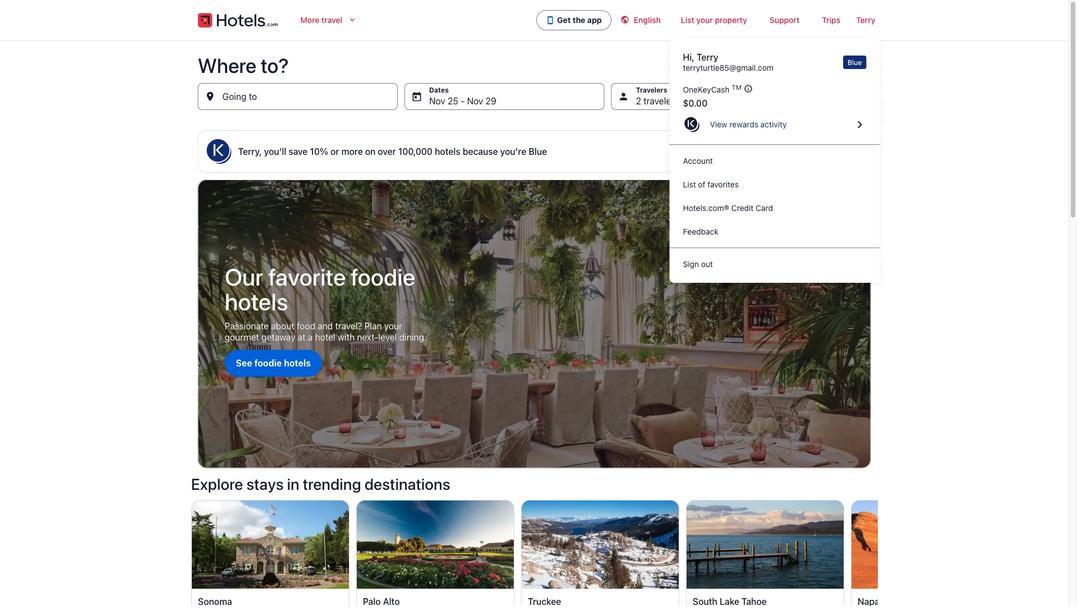 Task type: locate. For each thing, give the bounding box(es) containing it.
explore stays in trending destinations
[[191, 475, 451, 493]]

list left of
[[683, 180, 696, 189]]

0 vertical spatial your
[[697, 15, 713, 25]]

nov 25 - nov 29 button
[[405, 83, 605, 110]]

terry right trips
[[857, 15, 876, 25]]

next-
[[357, 332, 379, 343]]

blue
[[848, 58, 862, 66], [529, 146, 547, 157]]

your
[[697, 15, 713, 25], [384, 321, 402, 332]]

explore
[[191, 475, 243, 493]]

0 horizontal spatial your
[[384, 321, 402, 332]]

card
[[756, 203, 773, 213]]

hotel
[[315, 332, 336, 343]]

support
[[770, 15, 800, 25]]

trending
[[303, 475, 361, 493]]

foodie up plan at the bottom of page
[[351, 263, 416, 291]]

nov left '25'
[[429, 96, 446, 106]]

list for list of favorites
[[683, 180, 696, 189]]

terry,
[[238, 146, 262, 157]]

1 horizontal spatial blue
[[848, 58, 862, 66]]

hotels down at
[[284, 358, 311, 369]]

get the app
[[557, 15, 602, 25]]

0 horizontal spatial foodie
[[255, 358, 282, 369]]

or
[[331, 146, 339, 157]]

1 vertical spatial blue
[[529, 146, 547, 157]]

sign out link
[[670, 253, 880, 276]]

1 vertical spatial hotels
[[225, 287, 288, 315]]

list your property
[[681, 15, 748, 25]]

sign
[[683, 260, 699, 269]]

foodie
[[351, 263, 416, 291], [255, 358, 282, 369]]

show next card image
[[871, 556, 885, 569]]

list up hi,
[[681, 15, 695, 25]]

0 horizontal spatial terry
[[697, 52, 719, 63]]

hi, terry terryturtle85@gmail.com
[[683, 52, 774, 72]]

get
[[557, 15, 571, 25]]

list of favorites
[[683, 180, 739, 189]]

onekeycash
[[683, 85, 730, 94]]

nov right -
[[467, 96, 483, 106]]

hotels logo image
[[198, 11, 278, 29]]

app
[[588, 15, 602, 25]]

0 vertical spatial list
[[681, 15, 695, 25]]

show previous card image
[[184, 556, 198, 569]]

1 vertical spatial list
[[683, 180, 696, 189]]

terry right hi,
[[697, 52, 719, 63]]

more travel
[[301, 15, 343, 25]]

where
[[198, 53, 257, 77]]

stays
[[247, 475, 284, 493]]

food
[[297, 321, 315, 332]]

on
[[365, 146, 376, 157]]

-
[[461, 96, 465, 106]]

the
[[573, 15, 586, 25]]

see
[[236, 358, 252, 369]]

level
[[379, 332, 397, 343]]

list
[[681, 15, 695, 25], [683, 180, 696, 189]]

foodie inside see foodie hotels "link"
[[255, 358, 282, 369]]

1 horizontal spatial nov
[[467, 96, 483, 106]]

0 horizontal spatial blue
[[529, 146, 547, 157]]

2 vertical spatial hotels
[[284, 358, 311, 369]]

nov
[[429, 96, 446, 106], [467, 96, 483, 106]]

view
[[710, 120, 728, 129]]

0 horizontal spatial nov
[[429, 96, 446, 106]]

to?
[[261, 53, 289, 77]]

1 horizontal spatial terry
[[857, 15, 876, 25]]

passionate
[[225, 321, 269, 332]]

0 vertical spatial foodie
[[351, 263, 416, 291]]

hotels up passionate
[[225, 287, 288, 315]]

blue down terry dropdown button
[[848, 58, 862, 66]]

hotels
[[435, 146, 461, 157], [225, 287, 288, 315], [284, 358, 311, 369]]

foodie right "see"
[[255, 358, 282, 369]]

blue inside our favorite foodie hotels main content
[[529, 146, 547, 157]]

1 vertical spatial your
[[384, 321, 402, 332]]

english button
[[612, 9, 670, 31]]

see foodie hotels
[[236, 358, 311, 369]]

2 nov from the left
[[467, 96, 483, 106]]

more
[[342, 146, 363, 157]]

your up level
[[384, 321, 402, 332]]

dining.
[[399, 332, 427, 343]]

25
[[448, 96, 459, 106]]

feedback link
[[670, 220, 880, 244]]

hotels right 100,000
[[435, 146, 461, 157]]

list for list your property
[[681, 15, 695, 25]]

a
[[308, 332, 313, 343]]

destinations
[[365, 475, 451, 493]]

because
[[463, 146, 498, 157]]

1 vertical spatial foodie
[[255, 358, 282, 369]]

0 vertical spatial terry
[[857, 15, 876, 25]]

1 horizontal spatial foodie
[[351, 263, 416, 291]]

1 vertical spatial terry
[[697, 52, 719, 63]]

1 horizontal spatial your
[[697, 15, 713, 25]]

your left property
[[697, 15, 713, 25]]

blue right "you're"
[[529, 146, 547, 157]]

sign out
[[683, 260, 713, 269]]

your inside our favorite foodie hotels passionate about food and travel? plan your gourmet getaway at a hotel with next-level dining.
[[384, 321, 402, 332]]

nov 25 - nov 29
[[429, 96, 497, 106]]



Task type: describe. For each thing, give the bounding box(es) containing it.
credit
[[732, 203, 754, 213]]

get the app link
[[537, 10, 612, 30]]

english
[[634, 15, 661, 25]]

where to?
[[198, 53, 289, 77]]

10%
[[310, 146, 328, 157]]

hotels.com®
[[683, 203, 730, 213]]

our favorite foodie hotels passionate about food and travel? plan your gourmet getaway at a hotel with next-level dining.
[[225, 263, 427, 343]]

small image
[[621, 15, 630, 24]]

trips
[[822, 15, 841, 25]]

getaway
[[262, 332, 296, 343]]

account
[[683, 156, 713, 166]]

favorite
[[268, 263, 346, 291]]

property
[[715, 15, 748, 25]]

directional image
[[853, 118, 867, 131]]

you'll
[[264, 146, 286, 157]]

of
[[699, 180, 706, 189]]

in
[[287, 475, 300, 493]]

0 vertical spatial blue
[[848, 58, 862, 66]]

hotels inside "link"
[[284, 358, 311, 369]]

hotels inside our favorite foodie hotels passionate about food and travel? plan your gourmet getaway at a hotel with next-level dining.
[[225, 287, 288, 315]]

tm
[[732, 83, 742, 91]]

gourmet
[[225, 332, 259, 343]]

terry inside dropdown button
[[857, 15, 876, 25]]

0 vertical spatial hotels
[[435, 146, 461, 157]]

terry button
[[852, 9, 880, 31]]

rewards
[[730, 120, 759, 129]]

see foodie hotels link
[[225, 350, 322, 377]]

terry inside hi, terry terryturtle85@gmail.com
[[697, 52, 719, 63]]

onekeycash tm
[[683, 83, 742, 94]]

you're
[[501, 146, 527, 157]]

hi,
[[683, 52, 695, 63]]

hotels.com® credit card
[[683, 203, 773, 213]]

about
[[271, 321, 295, 332]]

100,000
[[398, 146, 433, 157]]

our favorite foodie hotels main content
[[0, 40, 1069, 606]]

support link
[[759, 9, 811, 31]]

activity
[[761, 120, 787, 129]]

info_outline image
[[744, 84, 753, 93]]

terryturtle85@gmail.com
[[683, 63, 774, 72]]

and
[[318, 321, 333, 332]]

plan
[[365, 321, 382, 332]]

29
[[486, 96, 497, 106]]

more travel button
[[292, 9, 366, 31]]

more
[[301, 15, 320, 25]]

terry, you'll save 10% or more on over 100,000 hotels because you're blue
[[238, 146, 547, 157]]

at
[[298, 332, 306, 343]]

save
[[289, 146, 308, 157]]

foodie inside our favorite foodie hotels passionate about food and travel? plan your gourmet getaway at a hotel with next-level dining.
[[351, 263, 416, 291]]

over
[[378, 146, 396, 157]]

dine under a verdant mosaic of plant life in the city. image
[[198, 180, 871, 468]]

onekeycash image
[[683, 116, 701, 134]]

view rewards activity
[[710, 120, 787, 129]]

account link
[[670, 149, 880, 173]]

feedback
[[683, 227, 719, 236]]

favorites
[[708, 180, 739, 189]]

travel?
[[335, 321, 362, 332]]

list your property link
[[670, 9, 759, 31]]

our
[[225, 263, 263, 291]]

with
[[338, 332, 355, 343]]

download the app button image
[[546, 16, 555, 25]]

trips link
[[811, 9, 852, 31]]

hotels.com® credit card link
[[670, 196, 880, 220]]

list of favorites link
[[670, 173, 880, 196]]

travel
[[322, 15, 343, 25]]

1 nov from the left
[[429, 96, 446, 106]]

one key blue tier image
[[207, 139, 232, 164]]

out
[[701, 260, 713, 269]]

view rewards activity link
[[683, 116, 867, 134]]

$0.00
[[683, 98, 708, 109]]



Task type: vqa. For each thing, say whether or not it's contained in the screenshot.
shop travel 'icon'
no



